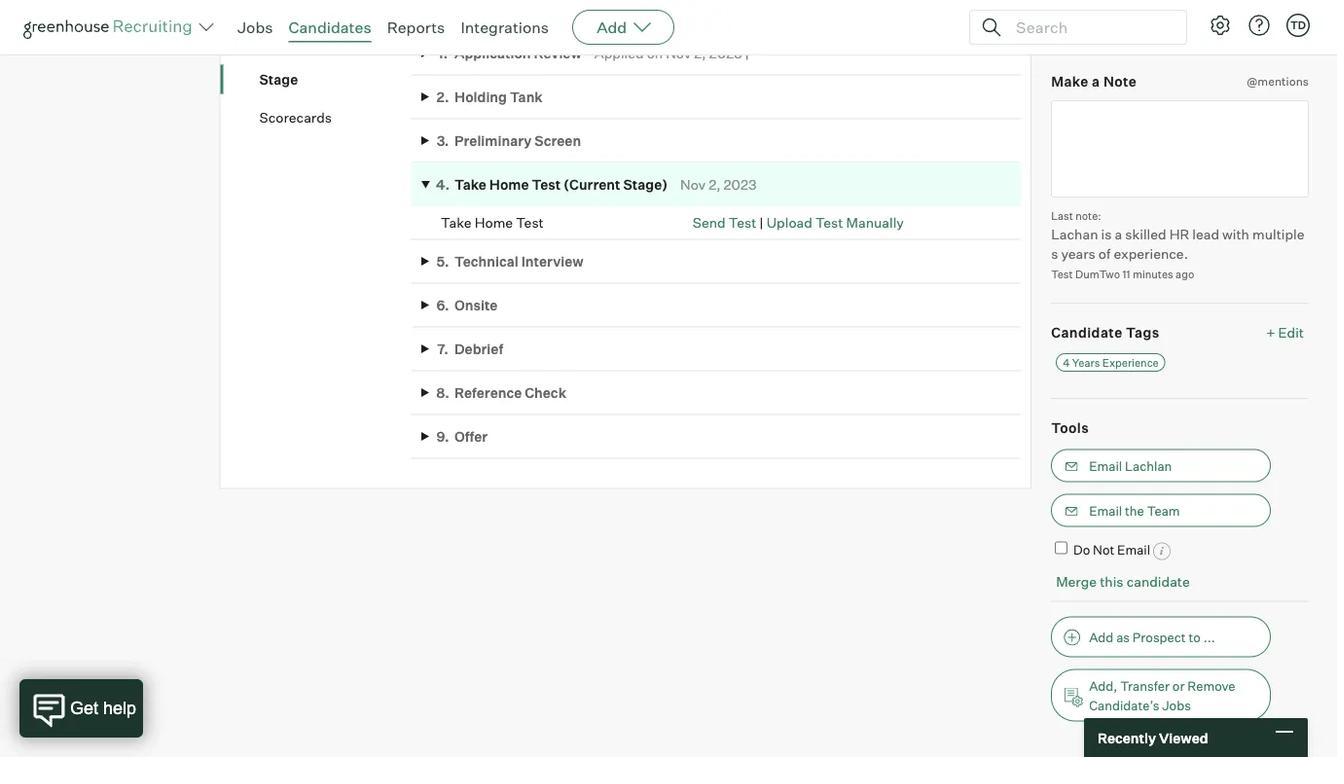 Task type: vqa. For each thing, say whether or not it's contained in the screenshot.
Sign
no



Task type: locate. For each thing, give the bounding box(es) containing it.
0 vertical spatial jobs
[[237, 18, 273, 37]]

0 horizontal spatial jobs
[[237, 18, 273, 37]]

(current
[[564, 176, 620, 193]]

merge
[[1056, 573, 1097, 590]]

1. application review applied on  nov 2, 2023 |
[[438, 44, 749, 61]]

2,
[[694, 44, 706, 61], [709, 176, 721, 193]]

add inside popup button
[[597, 18, 627, 37]]

candidate tags
[[1051, 324, 1160, 341]]

home up technical
[[475, 214, 513, 231]]

6.
[[436, 297, 449, 314]]

email inside button
[[1089, 458, 1122, 474]]

Do Not Email checkbox
[[1055, 542, 1068, 554]]

email inside button
[[1089, 503, 1122, 518]]

tools
[[1051, 420, 1089, 437]]

make
[[1051, 73, 1089, 90]]

merge this candidate link
[[1056, 573, 1190, 590]]

jobs up stage
[[237, 18, 273, 37]]

application down integrations link
[[455, 44, 531, 61]]

1 vertical spatial +
[[1266, 324, 1275, 341]]

1.
[[438, 44, 448, 61]]

1 vertical spatial email
[[1089, 503, 1122, 518]]

5. technical interview
[[437, 253, 584, 270]]

reminder
[[1124, 14, 1192, 31]]

home up take home test
[[489, 176, 529, 193]]

3.
[[437, 132, 449, 149]]

0 horizontal spatial a
[[1092, 73, 1100, 90]]

test
[[532, 176, 561, 193], [516, 214, 544, 231], [729, 214, 756, 231], [815, 214, 843, 231], [1051, 267, 1073, 280]]

0 vertical spatial home
[[489, 176, 529, 193]]

email left "lachlan"
[[1089, 458, 1122, 474]]

add inside 'button'
[[1089, 629, 1114, 645]]

experience.
[[1114, 245, 1188, 262]]

1 vertical spatial a
[[1115, 226, 1122, 243]]

application up stage
[[259, 32, 332, 49]]

debrief
[[455, 340, 503, 358]]

|
[[745, 44, 749, 61], [759, 214, 764, 231]]

up
[[1103, 14, 1121, 31]]

reports
[[387, 18, 445, 37]]

2023 up send test link
[[724, 176, 757, 193]]

+ add
[[1271, 14, 1309, 31]]

is
[[1101, 226, 1112, 243]]

do not email
[[1073, 542, 1150, 557]]

+ inside + add link
[[1271, 14, 1280, 31]]

email lachlan button
[[1051, 449, 1271, 482]]

reports link
[[387, 18, 445, 37]]

application
[[259, 32, 332, 49], [455, 44, 531, 61]]

0 vertical spatial 2,
[[694, 44, 706, 61]]

1 vertical spatial jobs
[[1162, 697, 1191, 713]]

transfer
[[1120, 678, 1170, 693]]

scorecards link
[[259, 108, 412, 127]]

a inside last note: lachan is a skilled hr lead with multiple s years of experience. test dumtwo               11 minutes               ago
[[1115, 226, 1122, 243]]

11
[[1123, 267, 1130, 280]]

years
[[1061, 245, 1096, 262]]

4.
[[436, 176, 450, 193]]

application link
[[259, 31, 412, 50]]

recently viewed
[[1098, 729, 1208, 746]]

1 horizontal spatial add
[[1089, 629, 1114, 645]]

0 horizontal spatial application
[[259, 32, 332, 49]]

test down screen
[[532, 176, 561, 193]]

last
[[1051, 209, 1073, 222]]

0 horizontal spatial 2,
[[694, 44, 706, 61]]

8. reference check
[[436, 384, 566, 401]]

2, up "send"
[[709, 176, 721, 193]]

5.
[[437, 253, 449, 270]]

integrations
[[461, 18, 549, 37]]

a right is
[[1115, 226, 1122, 243]]

0 horizontal spatial |
[[745, 44, 749, 61]]

add,
[[1089, 678, 1118, 693]]

1 horizontal spatial jobs
[[1162, 697, 1191, 713]]

0 vertical spatial |
[[745, 44, 749, 61]]

upload
[[767, 214, 812, 231]]

add, transfer or remove candidate's jobs button
[[1051, 669, 1271, 722]]

test down s
[[1051, 267, 1073, 280]]

do
[[1073, 542, 1090, 557]]

4. take home test (current stage)
[[436, 176, 668, 193]]

take
[[455, 176, 487, 193], [441, 214, 472, 231]]

0 vertical spatial a
[[1092, 73, 1100, 90]]

add
[[1282, 14, 1309, 31], [597, 18, 627, 37], [1089, 629, 1114, 645]]

lead
[[1192, 226, 1219, 243]]

interview
[[521, 253, 584, 270]]

1 horizontal spatial |
[[759, 214, 764, 231]]

nov right on
[[666, 44, 691, 61]]

merge this candidate
[[1056, 573, 1190, 590]]

test right "send"
[[729, 214, 756, 231]]

0 vertical spatial +
[[1271, 14, 1280, 31]]

None text field
[[1051, 100, 1309, 198]]

candidate
[[1051, 324, 1123, 341]]

upload test manually link
[[767, 214, 904, 231]]

stage)
[[623, 176, 668, 193]]

jobs inside the add, transfer or remove candidate's jobs
[[1162, 697, 1191, 713]]

...
[[1203, 629, 1215, 645]]

email left the in the right of the page
[[1089, 503, 1122, 518]]

edit
[[1278, 324, 1304, 341]]

+ for + edit
[[1266, 324, 1275, 341]]

1 horizontal spatial application
[[455, 44, 531, 61]]

scorecards
[[259, 109, 332, 126]]

1 vertical spatial |
[[759, 214, 764, 231]]

6. onsite
[[436, 297, 498, 314]]

4 years experience
[[1063, 356, 1159, 369]]

2, right on
[[694, 44, 706, 61]]

1 horizontal spatial a
[[1115, 226, 1122, 243]]

email right not
[[1117, 542, 1150, 557]]

nov up "send"
[[680, 176, 706, 193]]

take home test
[[441, 214, 544, 231]]

+ inside "+ edit" link
[[1266, 324, 1275, 341]]

email for email lachlan
[[1089, 458, 1122, 474]]

+ left edit
[[1266, 324, 1275, 341]]

note:
[[1076, 209, 1101, 222]]

| left upload
[[759, 214, 764, 231]]

take down 4. at the left of the page
[[441, 214, 472, 231]]

nov
[[666, 44, 691, 61], [680, 176, 706, 193]]

0 vertical spatial 2023
[[709, 44, 742, 61]]

jobs
[[237, 18, 273, 37], [1162, 697, 1191, 713]]

0 horizontal spatial add
[[597, 18, 627, 37]]

jobs down or
[[1162, 697, 1191, 713]]

0 vertical spatial email
[[1089, 458, 1122, 474]]

| right on
[[745, 44, 749, 61]]

of
[[1099, 245, 1111, 262]]

take right 4. at the left of the page
[[455, 176, 487, 193]]

7. debrief
[[437, 340, 503, 358]]

1 vertical spatial home
[[475, 214, 513, 231]]

+ edit link
[[1262, 319, 1309, 346]]

with
[[1222, 226, 1250, 243]]

1 vertical spatial 2,
[[709, 176, 721, 193]]

@mentions
[[1247, 74, 1309, 88]]

+ left td
[[1271, 14, 1280, 31]]

remove
[[1187, 678, 1236, 693]]

0 vertical spatial nov
[[666, 44, 691, 61]]

2023
[[709, 44, 742, 61], [724, 176, 757, 193]]

2023 right on
[[709, 44, 742, 61]]

send test link
[[693, 214, 756, 231]]

stage
[[259, 71, 298, 88]]

offer
[[455, 428, 488, 445]]

a left note
[[1092, 73, 1100, 90]]

nov 2, 2023
[[680, 176, 757, 193]]

technical
[[455, 253, 518, 270]]



Task type: describe. For each thing, give the bounding box(es) containing it.
candidate's
[[1089, 697, 1159, 713]]

td
[[1290, 18, 1306, 32]]

years
[[1072, 356, 1100, 369]]

note
[[1103, 73, 1137, 90]]

@mentions link
[[1247, 72, 1309, 91]]

reference
[[455, 384, 522, 401]]

prospect
[[1133, 629, 1186, 645]]

2. holding tank
[[437, 88, 543, 105]]

email lachlan
[[1089, 458, 1172, 474]]

application inside application link
[[259, 32, 332, 49]]

dumtwo
[[1075, 267, 1120, 280]]

add, transfer or remove candidate's jobs
[[1089, 678, 1236, 713]]

td button
[[1283, 10, 1314, 41]]

9.
[[437, 428, 449, 445]]

add for add as prospect to ...
[[1089, 629, 1114, 645]]

email the team button
[[1051, 494, 1271, 527]]

add button
[[572, 10, 675, 45]]

configure image
[[1209, 14, 1232, 37]]

last note: lachan is a skilled hr lead with multiple s years of experience. test dumtwo               11 minutes               ago
[[1051, 209, 1305, 280]]

send
[[693, 214, 726, 231]]

test up 5. technical interview
[[516, 214, 544, 231]]

minutes
[[1133, 267, 1173, 280]]

3. preliminary screen
[[437, 132, 581, 149]]

1 horizontal spatial 2,
[[709, 176, 721, 193]]

1 vertical spatial take
[[441, 214, 472, 231]]

stage link
[[259, 70, 412, 89]]

ago
[[1176, 267, 1194, 280]]

screen
[[535, 132, 581, 149]]

tags
[[1126, 324, 1160, 341]]

the
[[1125, 503, 1144, 518]]

hr
[[1169, 226, 1189, 243]]

test inside last note: lachan is a skilled hr lead with multiple s years of experience. test dumtwo               11 minutes               ago
[[1051, 267, 1073, 280]]

review
[[534, 44, 582, 61]]

4 years experience link
[[1056, 353, 1166, 372]]

add as prospect to ...
[[1089, 629, 1215, 645]]

as
[[1116, 629, 1130, 645]]

Search text field
[[1011, 13, 1169, 41]]

check
[[525, 384, 566, 401]]

team
[[1147, 503, 1180, 518]]

1 vertical spatial nov
[[680, 176, 706, 193]]

applied
[[594, 44, 644, 61]]

9. offer
[[437, 428, 488, 445]]

greenhouse recruiting image
[[23, 16, 199, 39]]

follow-up reminder
[[1051, 14, 1192, 31]]

candidates
[[289, 18, 371, 37]]

manually
[[846, 214, 904, 231]]

this
[[1100, 573, 1124, 590]]

holding
[[455, 88, 507, 105]]

add as prospect to ... button
[[1051, 616, 1271, 657]]

preliminary
[[455, 132, 532, 149]]

email for email the team
[[1089, 503, 1122, 518]]

4
[[1063, 356, 1070, 369]]

2 vertical spatial email
[[1117, 542, 1150, 557]]

skilled
[[1125, 226, 1167, 243]]

email the team
[[1089, 503, 1180, 518]]

add for add
[[597, 18, 627, 37]]

test right upload
[[815, 214, 843, 231]]

s
[[1051, 245, 1058, 262]]

to
[[1189, 629, 1201, 645]]

jobs link
[[237, 18, 273, 37]]

follow-
[[1051, 14, 1103, 31]]

make a note
[[1051, 73, 1137, 90]]

onsite
[[455, 297, 498, 314]]

on
[[647, 44, 663, 61]]

2 horizontal spatial add
[[1282, 14, 1309, 31]]

0 vertical spatial take
[[455, 176, 487, 193]]

+ add link
[[1271, 13, 1309, 32]]

+ for + add
[[1271, 14, 1280, 31]]

1 vertical spatial 2023
[[724, 176, 757, 193]]

integrations link
[[461, 18, 549, 37]]

experience
[[1102, 356, 1159, 369]]

or
[[1173, 678, 1185, 693]]

lachan
[[1051, 226, 1098, 243]]

lachlan
[[1125, 458, 1172, 474]]

not
[[1093, 542, 1115, 557]]

8.
[[436, 384, 449, 401]]

recently
[[1098, 729, 1156, 746]]

viewed
[[1159, 729, 1208, 746]]



